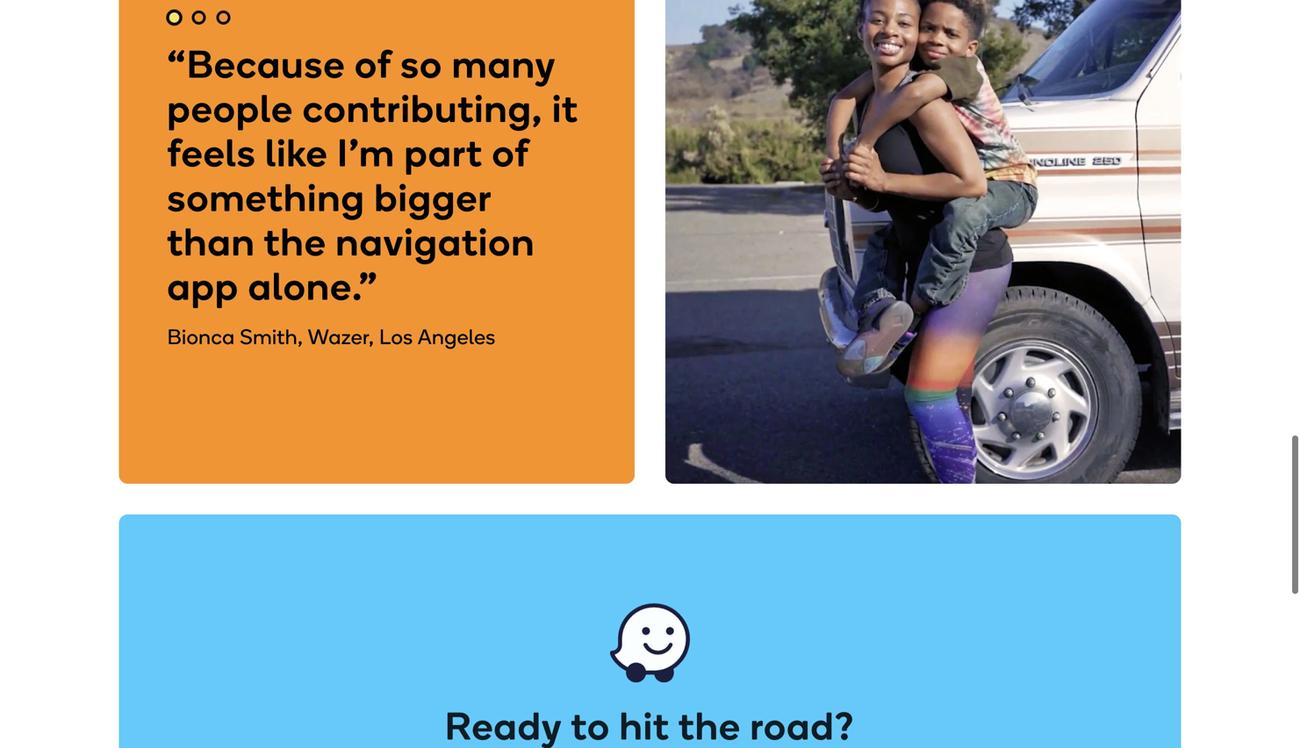 Task type: locate. For each thing, give the bounding box(es) containing it.
"because of so many people contributing, it feels like i'm part of something bigger than the navigation app alone."
[[167, 41, 579, 309]]

something
[[167, 174, 365, 221]]

of right part
[[492, 130, 529, 176]]

wazer,
[[308, 324, 374, 350]]

the right hit
[[679, 701, 741, 747]]

hit
[[620, 701, 670, 747]]

to
[[571, 701, 610, 747]]

1 vertical spatial of
[[492, 130, 529, 176]]

the
[[264, 219, 327, 265], [679, 701, 741, 747]]

the right than
[[264, 219, 327, 265]]

"because
[[167, 41, 346, 87]]

like
[[265, 130, 328, 176]]

it
[[552, 85, 579, 132]]

1 horizontal spatial of
[[492, 130, 529, 176]]

0 horizontal spatial the
[[264, 219, 327, 265]]

of left so
[[355, 41, 391, 87]]

0 horizontal spatial of
[[355, 41, 391, 87]]

0 vertical spatial the
[[264, 219, 327, 265]]

contributing,
[[303, 85, 543, 132]]

of
[[355, 41, 391, 87], [492, 130, 529, 176]]

bionca
[[167, 324, 235, 350]]

1 vertical spatial the
[[679, 701, 741, 747]]

0 vertical spatial of
[[355, 41, 391, 87]]

a young woman smiles at the camera while a boy ride piggyback on her. they're standing in front of the hood of a recreational vehicle parked on the side of a road. image
[[666, 0, 1181, 484]]

navigation
[[336, 219, 535, 265]]

smith,
[[240, 324, 303, 350]]

bionca smith, wazer, los angeles
[[167, 324, 496, 350]]

1 horizontal spatial the
[[679, 701, 741, 747]]

than
[[167, 219, 255, 265]]

bigger
[[374, 174, 492, 221]]



Task type: describe. For each thing, give the bounding box(es) containing it.
ready to hit the road?
[[445, 701, 855, 747]]

alone."
[[248, 263, 378, 309]]

feels
[[167, 130, 256, 176]]

ready
[[445, 701, 563, 747]]

los
[[379, 324, 413, 350]]

app
[[167, 263, 239, 309]]

so
[[401, 41, 443, 87]]

angeles
[[418, 324, 496, 350]]

many
[[452, 41, 556, 87]]

people
[[167, 85, 293, 132]]

i'm
[[337, 130, 395, 176]]

the inside "because of so many people contributing, it feels like i'm part of something bigger than the navigation app alone."
[[264, 219, 327, 265]]

part
[[404, 130, 483, 176]]

road?
[[750, 701, 855, 747]]



Task type: vqa. For each thing, say whether or not it's contained in the screenshot.
it
yes



